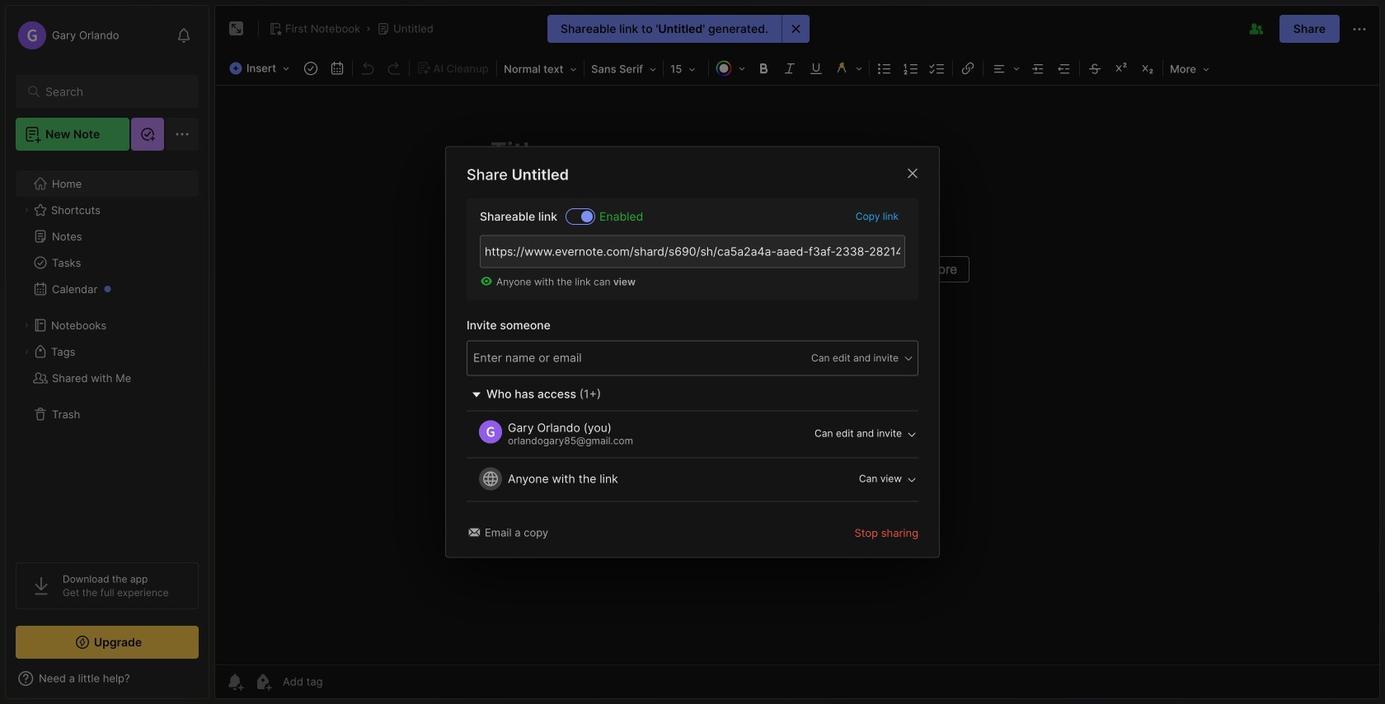 Task type: locate. For each thing, give the bounding box(es) containing it.
numbered list image
[[900, 57, 923, 80]]

outdent image
[[1053, 57, 1076, 80]]

close image
[[903, 164, 923, 183]]

highlight image
[[830, 57, 867, 80]]

alert
[[548, 15, 810, 43]]

insert image
[[225, 58, 298, 79]]

Shared URL text field
[[480, 235, 905, 268]]

Search text field
[[45, 84, 177, 100]]

alignment image
[[985, 57, 1025, 80]]

Select permission field
[[780, 351, 914, 366]]

tree
[[6, 161, 209, 548]]

Gary Orlando (you) Access dropdown field
[[783, 427, 918, 442]]

note window element
[[214, 5, 1380, 700]]

Can view field
[[783, 472, 918, 487]]

heading level image
[[499, 58, 582, 79]]

calendar event image
[[326, 57, 349, 80]]

expand note image
[[227, 19, 247, 39]]

shared link switcher image
[[581, 211, 593, 223]]

insert link image
[[956, 57, 980, 80]]

main element
[[0, 0, 214, 705]]

Add tag field
[[472, 349, 669, 367]]

superscript image
[[1110, 57, 1133, 80]]

task image
[[299, 57, 322, 80]]

None search field
[[45, 82, 177, 101]]

bulleted list image
[[873, 57, 896, 80]]

expand tags image
[[21, 347, 31, 357]]

font family image
[[586, 58, 661, 79]]

underline image
[[805, 57, 828, 80]]

expand notebooks image
[[21, 321, 31, 331]]



Task type: vqa. For each thing, say whether or not it's contained in the screenshot.
alert
yes



Task type: describe. For each thing, give the bounding box(es) containing it.
italic image
[[778, 57, 801, 80]]

add tag image
[[253, 673, 273, 693]]

more image
[[1165, 58, 1214, 79]]

font color image
[[711, 57, 750, 80]]

tree inside main element
[[6, 161, 209, 548]]

checklist image
[[926, 57, 949, 80]]

strikethrough image
[[1083, 57, 1107, 80]]

Note Editor text field
[[215, 85, 1379, 665]]

font size image
[[665, 58, 707, 79]]

subscript image
[[1136, 57, 1159, 80]]

bold image
[[752, 57, 775, 80]]

indent image
[[1027, 57, 1050, 80]]

add a reminder image
[[225, 673, 245, 693]]

none search field inside main element
[[45, 82, 177, 101]]



